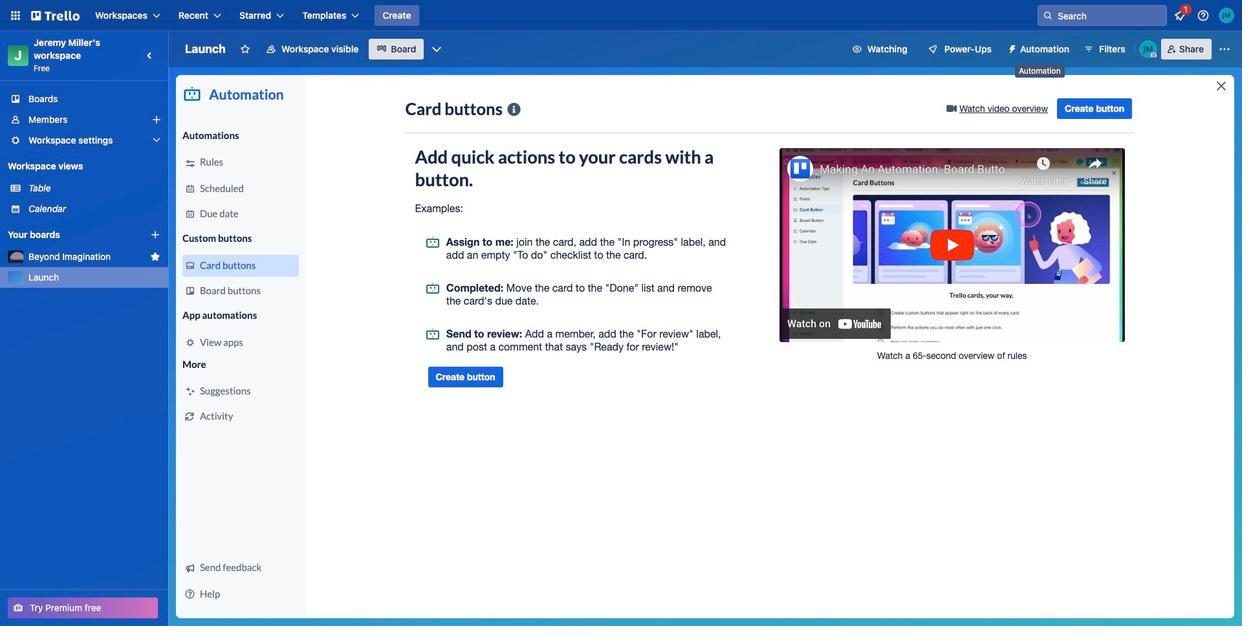 Task type: describe. For each thing, give the bounding box(es) containing it.
starred icon image
[[150, 252, 160, 262]]

Search field
[[1053, 6, 1166, 25]]

show menu image
[[1218, 43, 1231, 56]]

star or unstar board image
[[240, 44, 250, 54]]

0 vertical spatial jeremy miller (jeremymiller198) image
[[1219, 8, 1234, 23]]

customize views image
[[430, 43, 443, 56]]

this member is an admin of this board. image
[[1151, 52, 1157, 58]]

1 notification image
[[1172, 8, 1188, 23]]

your boards with 2 items element
[[8, 227, 131, 243]]

search image
[[1043, 10, 1053, 21]]



Task type: locate. For each thing, give the bounding box(es) containing it.
Board name text field
[[179, 39, 232, 60]]

open information menu image
[[1197, 9, 1210, 22]]

1 horizontal spatial jeremy miller (jeremymiller198) image
[[1219, 8, 1234, 23]]

add board image
[[150, 230, 160, 240]]

1 vertical spatial jeremy miller (jeremymiller198) image
[[1139, 40, 1157, 58]]

jeremy miller (jeremymiller198) image down search field
[[1139, 40, 1157, 58]]

workspace navigation collapse icon image
[[141, 47, 159, 65]]

tooltip
[[1015, 65, 1065, 77]]

jeremy miller (jeremymiller198) image right open information menu image
[[1219, 8, 1234, 23]]

primary element
[[0, 0, 1242, 31]]

sm image
[[1002, 39, 1020, 57]]

jeremy miller (jeremymiller198) image
[[1219, 8, 1234, 23], [1139, 40, 1157, 58]]

back to home image
[[31, 5, 80, 26]]

0 horizontal spatial jeremy miller (jeremymiller198) image
[[1139, 40, 1157, 58]]



Task type: vqa. For each thing, say whether or not it's contained in the screenshot.
first Learn from the top of the page
no



